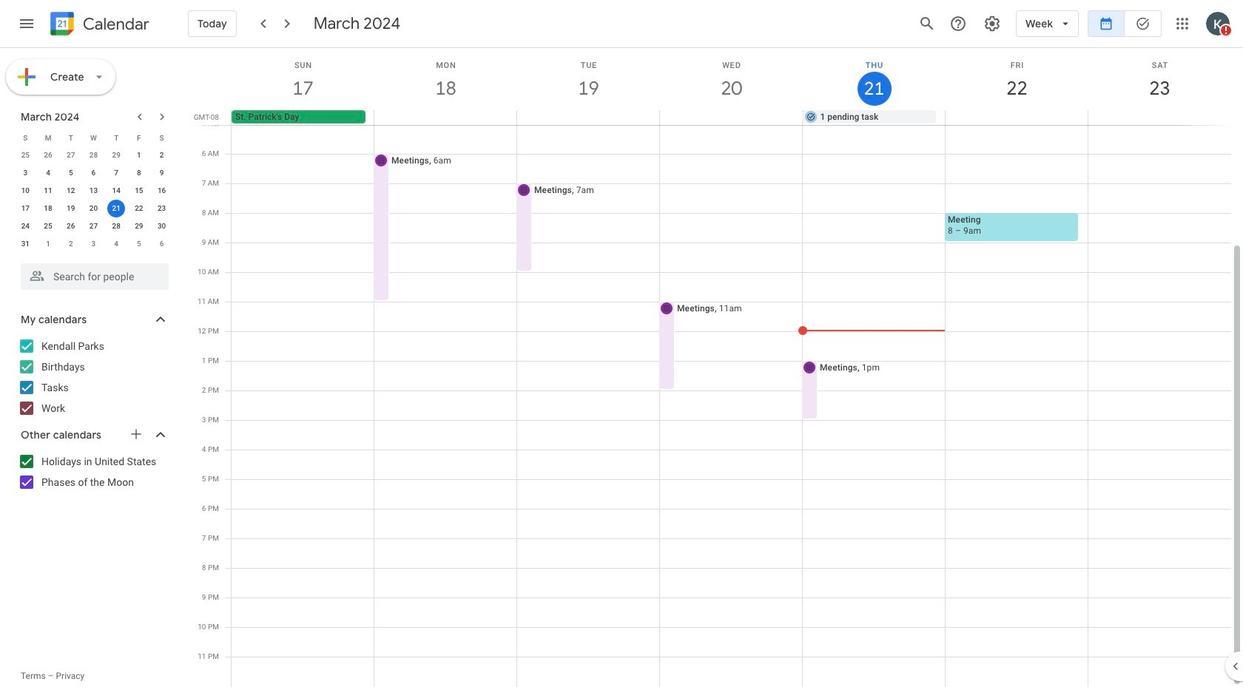 Task type: vqa. For each thing, say whether or not it's contained in the screenshot.
8 element
yes



Task type: locate. For each thing, give the bounding box(es) containing it.
grid
[[190, 48, 1244, 688]]

row group
[[14, 147, 173, 253]]

27 element
[[85, 218, 103, 235]]

29 element
[[130, 218, 148, 235]]

april 2 element
[[62, 235, 80, 253]]

4 element
[[39, 164, 57, 182]]

april 6 element
[[153, 235, 171, 253]]

13 element
[[85, 182, 103, 200]]

march 2024 grid
[[14, 129, 173, 253]]

february 27 element
[[62, 147, 80, 164]]

22 element
[[130, 200, 148, 218]]

cell
[[375, 110, 517, 125], [517, 110, 660, 125], [660, 110, 803, 125], [946, 110, 1089, 125], [1089, 110, 1231, 125], [105, 200, 128, 218]]

february 26 element
[[39, 147, 57, 164]]

2 element
[[153, 147, 171, 164]]

february 29 element
[[107, 147, 125, 164]]

11 element
[[39, 182, 57, 200]]

heading
[[80, 15, 149, 33]]

25 element
[[39, 218, 57, 235]]

april 5 element
[[130, 235, 148, 253]]

17 element
[[17, 200, 34, 218]]

3 element
[[17, 164, 34, 182]]

february 28 element
[[85, 147, 103, 164]]

30 element
[[153, 218, 171, 235]]

row
[[225, 110, 1244, 125], [14, 129, 173, 147], [14, 147, 173, 164], [14, 164, 173, 182], [14, 182, 173, 200], [14, 200, 173, 218], [14, 218, 173, 235], [14, 235, 173, 253]]

april 1 element
[[39, 235, 57, 253]]

None search field
[[0, 258, 184, 290]]

february 25 element
[[17, 147, 34, 164]]

23 element
[[153, 200, 171, 218]]

1 element
[[130, 147, 148, 164]]



Task type: describe. For each thing, give the bounding box(es) containing it.
heading inside calendar element
[[80, 15, 149, 33]]

24 element
[[17, 218, 34, 235]]

20 element
[[85, 200, 103, 218]]

28 element
[[107, 218, 125, 235]]

21, today element
[[107, 200, 125, 218]]

6 element
[[85, 164, 103, 182]]

settings menu image
[[984, 15, 1002, 33]]

26 element
[[62, 218, 80, 235]]

5 element
[[62, 164, 80, 182]]

19 element
[[62, 200, 80, 218]]

calendar element
[[47, 9, 149, 41]]

12 element
[[62, 182, 80, 200]]

14 element
[[107, 182, 125, 200]]

cell inside march 2024 grid
[[105, 200, 128, 218]]

16 element
[[153, 182, 171, 200]]

8 element
[[130, 164, 148, 182]]

18 element
[[39, 200, 57, 218]]

other calendars list
[[3, 450, 184, 495]]

9 element
[[153, 164, 171, 182]]

Search for people text field
[[30, 264, 160, 290]]

10 element
[[17, 182, 34, 200]]

31 element
[[17, 235, 34, 253]]

my calendars list
[[3, 335, 184, 421]]

add other calendars image
[[129, 427, 144, 442]]

april 3 element
[[85, 235, 103, 253]]

7 element
[[107, 164, 125, 182]]

15 element
[[130, 182, 148, 200]]

april 4 element
[[107, 235, 125, 253]]

main drawer image
[[18, 15, 36, 33]]



